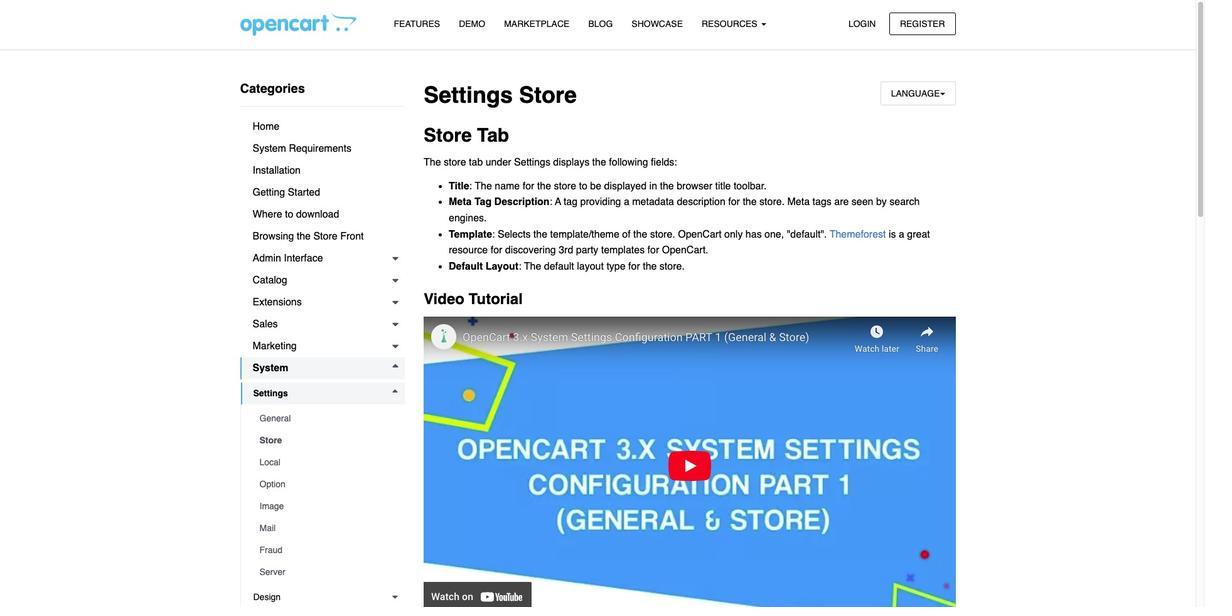 Task type: locate. For each thing, give the bounding box(es) containing it.
is a great resource for discovering 3rd party templates for opencart.
[[449, 229, 930, 256]]

by
[[876, 197, 887, 208]]

description
[[677, 197, 726, 208]]

0 vertical spatial to
[[579, 181, 588, 192]]

system down home
[[253, 143, 286, 154]]

store left tab
[[444, 157, 466, 168]]

0 horizontal spatial to
[[285, 209, 293, 220]]

type
[[607, 261, 626, 272]]

1 horizontal spatial store
[[554, 181, 576, 192]]

engines.
[[449, 213, 487, 224]]

system for system requirements
[[253, 143, 286, 154]]

0 vertical spatial a
[[624, 197, 630, 208]]

system requirements
[[253, 143, 352, 154]]

resources link
[[692, 13, 776, 35]]

1 vertical spatial store.
[[650, 229, 675, 240]]

for inside : a tag providing a metadata description for the store. meta tags are seen by search engines.
[[728, 197, 740, 208]]

store up tag
[[554, 181, 576, 192]]

0 horizontal spatial store
[[444, 157, 466, 168]]

general
[[260, 414, 291, 424]]

has
[[746, 229, 762, 240]]

interface
[[284, 253, 323, 264]]

a down 'displayed' at the top right
[[624, 197, 630, 208]]

to left be
[[579, 181, 588, 192]]

0 vertical spatial settings
[[424, 82, 513, 108]]

1 horizontal spatial a
[[899, 229, 905, 240]]

the down the store tab
[[424, 157, 441, 168]]

option
[[260, 480, 285, 490]]

metadata
[[632, 197, 674, 208]]

settings up general
[[253, 389, 288, 399]]

image link
[[247, 496, 405, 518]]

system down marketing
[[253, 363, 288, 374]]

store. inside : a tag providing a metadata description for the store. meta tags are seen by search engines.
[[760, 197, 785, 208]]

0 vertical spatial the
[[424, 157, 441, 168]]

tags
[[813, 197, 832, 208]]

settings for settings store
[[424, 82, 513, 108]]

layout
[[486, 261, 519, 272]]

getting
[[253, 187, 285, 198]]

meta down title
[[449, 197, 472, 208]]

for down title
[[728, 197, 740, 208]]

settings up the store tab
[[424, 82, 513, 108]]

seen
[[852, 197, 874, 208]]

1 vertical spatial to
[[285, 209, 293, 220]]

the
[[424, 157, 441, 168], [475, 181, 492, 192], [524, 261, 541, 272]]

default
[[544, 261, 574, 272]]

opencart
[[678, 229, 722, 240]]

where to download
[[253, 209, 339, 220]]

displays
[[553, 157, 590, 168]]

0 horizontal spatial meta
[[449, 197, 472, 208]]

store. down toolbar.
[[760, 197, 785, 208]]

the up tag
[[475, 181, 492, 192]]

meta left tags
[[788, 197, 810, 208]]

local link
[[247, 452, 405, 474]]

2 system from the top
[[253, 363, 288, 374]]

settings
[[424, 82, 513, 108], [514, 157, 551, 168], [253, 389, 288, 399]]

the down toolbar.
[[743, 197, 757, 208]]

0 vertical spatial store.
[[760, 197, 785, 208]]

fraud
[[260, 546, 283, 556]]

opencart - open source shopping cart solution image
[[240, 13, 356, 36]]

name
[[495, 181, 520, 192]]

meta inside : a tag providing a metadata description for the store. meta tags are seen by search engines.
[[788, 197, 810, 208]]

template/theme
[[550, 229, 620, 240]]

meta tag description
[[449, 197, 550, 208]]

store. down opencart.
[[660, 261, 685, 272]]

default
[[449, 261, 483, 272]]

demo
[[459, 19, 485, 29]]

2 vertical spatial settings
[[253, 389, 288, 399]]

home link
[[240, 116, 405, 138]]

a right is
[[899, 229, 905, 240]]

meta
[[449, 197, 472, 208], [788, 197, 810, 208]]

one,
[[765, 229, 784, 240]]

: left a
[[550, 197, 553, 208]]

1 vertical spatial a
[[899, 229, 905, 240]]

be
[[590, 181, 602, 192]]

under
[[486, 157, 511, 168]]

mail link
[[247, 518, 405, 540]]

to right where
[[285, 209, 293, 220]]

store. up opencart.
[[650, 229, 675, 240]]

1 vertical spatial system
[[253, 363, 288, 374]]

the up discovering
[[534, 229, 548, 240]]

2 horizontal spatial the
[[524, 261, 541, 272]]

settings link
[[241, 383, 405, 405]]

marketplace
[[504, 19, 570, 29]]

for up layout
[[491, 245, 502, 256]]

0 vertical spatial system
[[253, 143, 286, 154]]

2 horizontal spatial settings
[[514, 157, 551, 168]]

settings right under
[[514, 157, 551, 168]]

the up interface
[[297, 231, 311, 242]]

1 horizontal spatial the
[[475, 181, 492, 192]]

getting started link
[[240, 182, 405, 204]]

3rd
[[559, 245, 573, 256]]

2 meta from the left
[[788, 197, 810, 208]]

1 horizontal spatial to
[[579, 181, 588, 192]]

title : the name for the store to be displayed in the browser title toolbar.
[[449, 181, 767, 192]]

system requirements link
[[240, 138, 405, 160]]

resource
[[449, 245, 488, 256]]

the inside : a tag providing a metadata description for the store. meta tags are seen by search engines.
[[743, 197, 757, 208]]

the down discovering
[[524, 261, 541, 272]]

to inside where to download link
[[285, 209, 293, 220]]

following
[[609, 157, 648, 168]]

fraud link
[[247, 540, 405, 562]]

a
[[624, 197, 630, 208], [899, 229, 905, 240]]

language button
[[881, 82, 956, 106]]

installation
[[253, 165, 301, 176]]

browser
[[677, 181, 713, 192]]

server
[[260, 568, 285, 578]]

0 horizontal spatial the
[[424, 157, 441, 168]]

1 system from the top
[[253, 143, 286, 154]]

a inside : a tag providing a metadata description for the store. meta tags are seen by search engines.
[[624, 197, 630, 208]]

image
[[260, 502, 284, 512]]

register
[[900, 19, 945, 29]]

requirements
[[289, 143, 352, 154]]

1 horizontal spatial settings
[[424, 82, 513, 108]]

0 horizontal spatial a
[[624, 197, 630, 208]]

general link
[[247, 408, 405, 430]]

for up description
[[523, 181, 534, 192]]

1 vertical spatial settings
[[514, 157, 551, 168]]

2 vertical spatial store.
[[660, 261, 685, 272]]

store. for description
[[760, 197, 785, 208]]

the right in
[[660, 181, 674, 192]]

store
[[444, 157, 466, 168], [554, 181, 576, 192]]

started
[[288, 187, 320, 198]]

system
[[253, 143, 286, 154], [253, 363, 288, 374]]

showcase
[[632, 19, 683, 29]]

1 horizontal spatial meta
[[788, 197, 810, 208]]

0 horizontal spatial settings
[[253, 389, 288, 399]]



Task type: vqa. For each thing, say whether or not it's contained in the screenshot.
it
no



Task type: describe. For each thing, give the bounding box(es) containing it.
extensions link
[[240, 292, 405, 314]]

sales
[[253, 319, 278, 330]]

front
[[340, 231, 364, 242]]

title
[[449, 181, 469, 192]]

store. for type
[[660, 261, 685, 272]]

: a tag providing a metadata description for the store. meta tags are seen by search engines.
[[449, 197, 920, 224]]

selects
[[498, 229, 531, 240]]

admin interface link
[[240, 248, 405, 270]]

themeforest link
[[830, 229, 886, 240]]

download
[[296, 209, 339, 220]]

marketplace link
[[495, 13, 579, 35]]

1 meta from the left
[[449, 197, 472, 208]]

blog
[[589, 19, 613, 29]]

templates
[[601, 245, 645, 256]]

the down templates
[[643, 261, 657, 272]]

fields:
[[651, 157, 677, 168]]

login
[[849, 19, 876, 29]]

where to download link
[[240, 204, 405, 226]]

0 vertical spatial store
[[444, 157, 466, 168]]

: down tab
[[469, 181, 472, 192]]

: down discovering
[[519, 261, 521, 272]]

home
[[253, 121, 279, 132]]

themeforest
[[830, 229, 886, 240]]

of
[[622, 229, 631, 240]]

2 vertical spatial the
[[524, 261, 541, 272]]

admin
[[253, 253, 281, 264]]

showcase link
[[622, 13, 692, 35]]

party
[[576, 245, 599, 256]]

1 vertical spatial store
[[554, 181, 576, 192]]

demo link
[[450, 13, 495, 35]]

admin interface
[[253, 253, 323, 264]]

language
[[891, 89, 940, 99]]

: left the selects
[[492, 229, 495, 240]]

features link
[[385, 13, 450, 35]]

settings for settings link
[[253, 389, 288, 399]]

is
[[889, 229, 896, 240]]

the store tab under settings displays the following fields:
[[424, 157, 677, 168]]

are
[[834, 197, 849, 208]]

a
[[555, 197, 561, 208]]

system for system
[[253, 363, 288, 374]]

displayed
[[604, 181, 647, 192]]

discovering
[[505, 245, 556, 256]]

the up be
[[592, 157, 606, 168]]

store link
[[247, 430, 405, 452]]

tag
[[564, 197, 578, 208]]

a inside 'is a great resource for discovering 3rd party templates for opencart.'
[[899, 229, 905, 240]]

toolbar.
[[734, 181, 767, 192]]

the right the of
[[633, 229, 647, 240]]

marketing
[[253, 341, 297, 352]]

for down template : selects the template/theme of the store. opencart only has one, "default". themeforest
[[648, 245, 659, 256]]

tag
[[475, 197, 492, 208]]

video tutorial
[[424, 291, 523, 308]]

tab
[[477, 124, 509, 146]]

the down 'the store tab under settings displays the following fields:'
[[537, 181, 551, 192]]

design
[[253, 593, 281, 603]]

tab
[[469, 157, 483, 168]]

template : selects the template/theme of the store. opencart only has one, "default". themeforest
[[449, 229, 886, 240]]

categories
[[240, 82, 305, 96]]

default layout : the default layout type for the store.
[[449, 261, 685, 272]]

sales link
[[240, 314, 405, 336]]

in
[[650, 181, 657, 192]]

extensions
[[253, 297, 302, 308]]

login link
[[838, 12, 887, 35]]

marketing link
[[240, 336, 405, 358]]

option link
[[247, 474, 405, 496]]

design link
[[241, 587, 405, 608]]

great
[[907, 229, 930, 240]]

features
[[394, 19, 440, 29]]

1 vertical spatial the
[[475, 181, 492, 192]]

opencart.
[[662, 245, 708, 256]]

search
[[890, 197, 920, 208]]

server link
[[247, 562, 405, 584]]

video
[[424, 291, 465, 308]]

mail
[[260, 524, 276, 534]]

for right the type
[[628, 261, 640, 272]]

store tab
[[424, 124, 509, 146]]

only
[[725, 229, 743, 240]]

catalog
[[253, 275, 287, 286]]

settings store
[[424, 82, 577, 108]]

getting started
[[253, 187, 320, 198]]

providing
[[580, 197, 621, 208]]

template
[[449, 229, 492, 240]]

: inside : a tag providing a metadata description for the store. meta tags are seen by search engines.
[[550, 197, 553, 208]]

register link
[[890, 12, 956, 35]]

"default".
[[787, 229, 827, 240]]

catalog link
[[240, 270, 405, 292]]

layout
[[577, 261, 604, 272]]



